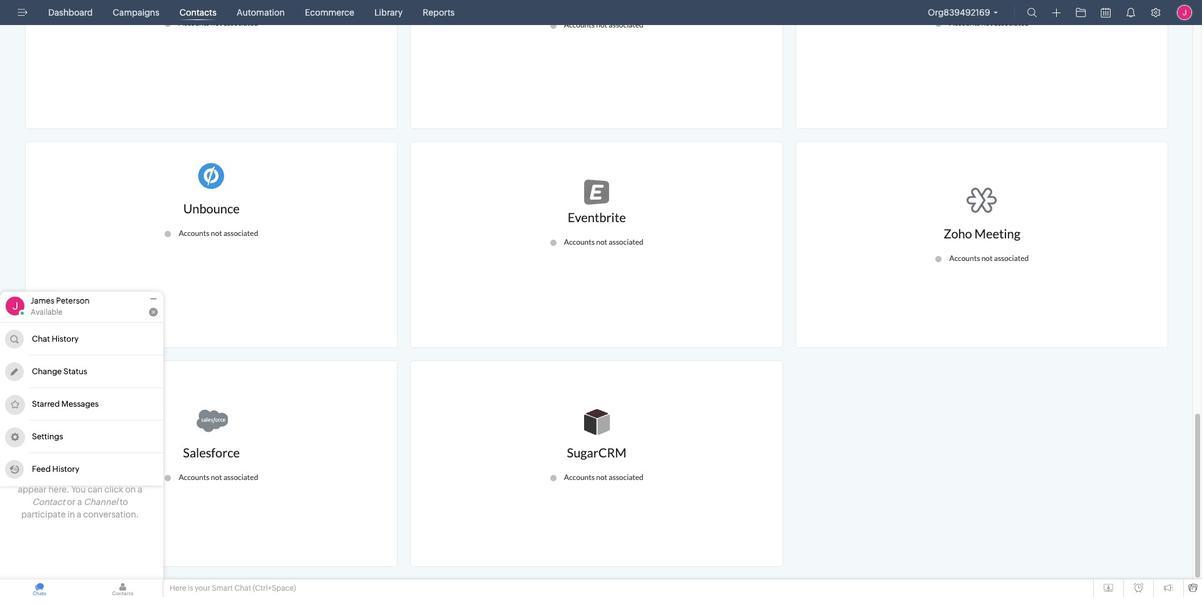 Task type: locate. For each thing, give the bounding box(es) containing it.
0 vertical spatial a
[[138, 485, 142, 495]]

history
[[52, 334, 79, 344], [52, 465, 79, 474]]

configure settings image
[[1151, 8, 1161, 18]]

will
[[120, 472, 134, 482]]

on
[[125, 485, 136, 495]]

a right on
[[138, 485, 142, 495]]

0 vertical spatial history
[[52, 334, 79, 344]]

a
[[138, 485, 142, 495], [77, 497, 82, 507], [77, 510, 81, 520]]

here is your smart chat (ctrl+space)
[[170, 585, 296, 593]]

a inside to participate in a conversation.
[[77, 510, 81, 520]]

dashboard link
[[43, 0, 98, 25]]

a right 'or'
[[77, 497, 82, 507]]

conversations
[[41, 460, 98, 470]]

contacts image
[[83, 580, 162, 598]]

can
[[88, 485, 103, 495]]

settings
[[32, 432, 63, 441]]

change status
[[32, 367, 87, 376]]

history for feed history
[[52, 465, 79, 474]]

chats image
[[0, 580, 79, 598]]

(ctrl+space)
[[253, 585, 296, 593]]

contacts link
[[175, 0, 222, 25]]

chat down available on the left of page
[[32, 334, 50, 344]]

1 horizontal spatial chat
[[235, 585, 251, 593]]

chat right smart
[[235, 585, 251, 593]]

messages
[[61, 399, 99, 409]]

teams
[[94, 472, 118, 482]]

contacts
[[180, 8, 217, 18]]

a right in
[[77, 510, 81, 520]]

ecommerce
[[305, 8, 355, 18]]

here
[[170, 585, 186, 593]]

2 vertical spatial a
[[77, 510, 81, 520]]

org839492169
[[928, 8, 991, 18]]

chat
[[32, 334, 50, 344], [235, 585, 251, 593]]

you
[[100, 460, 115, 470]]

0 vertical spatial chat
[[32, 334, 50, 344]]

calendar image
[[1102, 8, 1111, 18]]

james
[[31, 296, 54, 306]]

you
[[71, 485, 86, 495]]

1 vertical spatial history
[[52, 465, 79, 474]]

ecommerce link
[[300, 0, 360, 25]]



Task type: describe. For each thing, give the bounding box(es) containing it.
channel
[[84, 497, 118, 507]]

the conversations you have with people and teams will appear here. you can click on a contact or a channel
[[18, 460, 142, 507]]

search image
[[1028, 8, 1038, 18]]

1 vertical spatial a
[[77, 497, 82, 507]]

automation link
[[232, 0, 290, 25]]

the
[[24, 460, 39, 470]]

appear
[[18, 485, 47, 495]]

to participate in a conversation.
[[21, 497, 139, 520]]

contact
[[32, 497, 65, 507]]

Search Contacts & Chats text field
[[17, 323, 148, 343]]

library link
[[370, 0, 408, 25]]

reports
[[423, 8, 455, 18]]

with
[[26, 472, 44, 482]]

library
[[375, 8, 403, 18]]

starred
[[32, 399, 60, 409]]

or
[[67, 497, 76, 507]]

chat history
[[32, 334, 79, 344]]

smart
[[212, 585, 233, 593]]

click
[[104, 485, 124, 495]]

james peterson
[[31, 296, 90, 306]]

participate
[[21, 510, 66, 520]]

dashboard
[[48, 8, 93, 18]]

feed history
[[32, 465, 79, 474]]

reports link
[[418, 0, 460, 25]]

feed
[[32, 465, 51, 474]]

1 vertical spatial chat
[[235, 585, 251, 593]]

available
[[31, 308, 63, 317]]

here.
[[48, 485, 69, 495]]

quick actions image
[[1053, 8, 1062, 18]]

is
[[188, 585, 193, 593]]

status
[[63, 367, 87, 376]]

campaigns
[[113, 8, 160, 18]]

history for chat history
[[52, 334, 79, 344]]

people
[[46, 472, 74, 482]]

and
[[76, 472, 92, 482]]

to
[[120, 497, 128, 507]]

automation
[[237, 8, 285, 18]]

notifications image
[[1126, 8, 1136, 18]]

have
[[117, 460, 136, 470]]

conversation.
[[83, 510, 139, 520]]

in
[[67, 510, 75, 520]]

starred messages
[[32, 399, 99, 409]]

campaigns link
[[108, 0, 165, 25]]

change
[[32, 367, 62, 376]]

peterson
[[56, 296, 90, 306]]

your
[[195, 585, 210, 593]]

0 horizontal spatial chat
[[32, 334, 50, 344]]

folder image
[[1077, 8, 1087, 18]]



